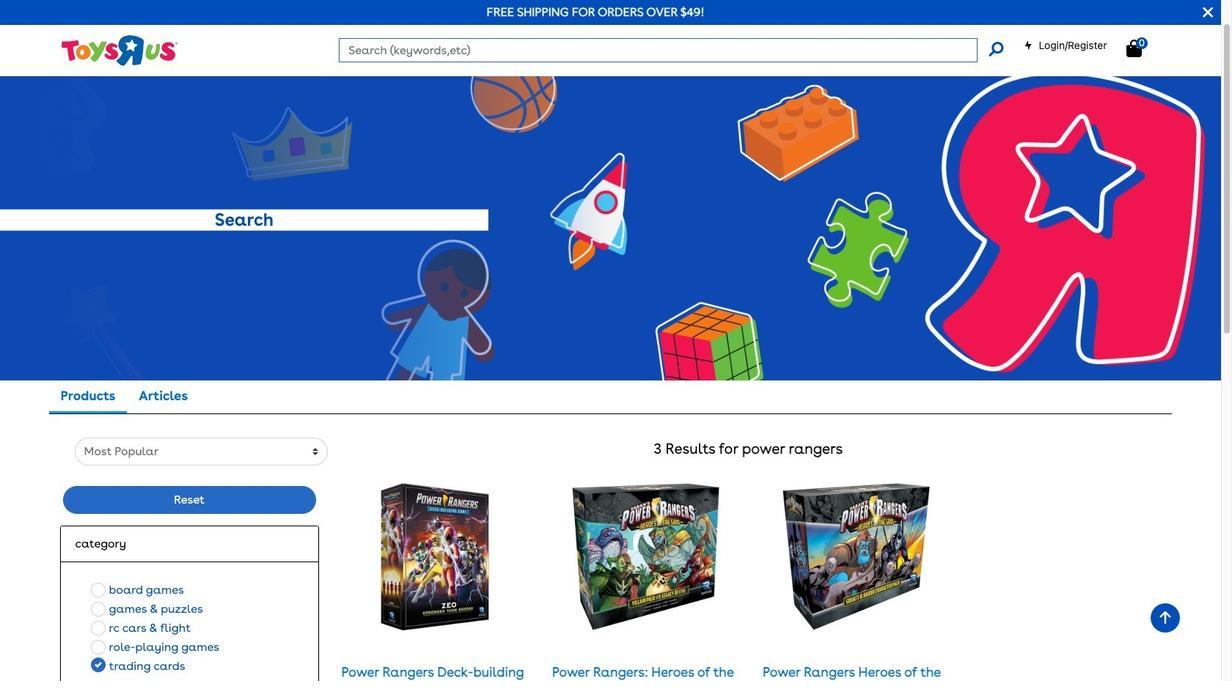 Task type: locate. For each thing, give the bounding box(es) containing it.
menu bar
[[50, 9, 1221, 60]]

category element
[[75, 536, 303, 553]]

power rangers deck-building game zeo: stronger than before image
[[362, 484, 509, 631]]

tab list
[[49, 381, 200, 414]]

main content
[[0, 60, 1221, 682]]

toys r us image
[[60, 34, 177, 67]]

None search field
[[339, 38, 1004, 62]]

Enter Keyword or Item No. search field
[[339, 38, 978, 62]]

shopping bag image
[[1127, 40, 1142, 57]]



Task type: describe. For each thing, give the bounding box(es) containing it.
power rangers heroes of the grid squatt & baboo character pack image
[[783, 484, 930, 631]]

close button image
[[1203, 4, 1213, 21]]

power rangers: heroes of the grid villain pack #3 legacy of evil image
[[572, 484, 719, 631]]

this icon serves as a link to download the essential accessibility assistive technology app for individuals with physical disabilities. it is featured as part of our commitment to diversity and inclusion. image
[[544, 27, 588, 43]]



Task type: vqa. For each thing, say whether or not it's contained in the screenshot.
Magrific
no



